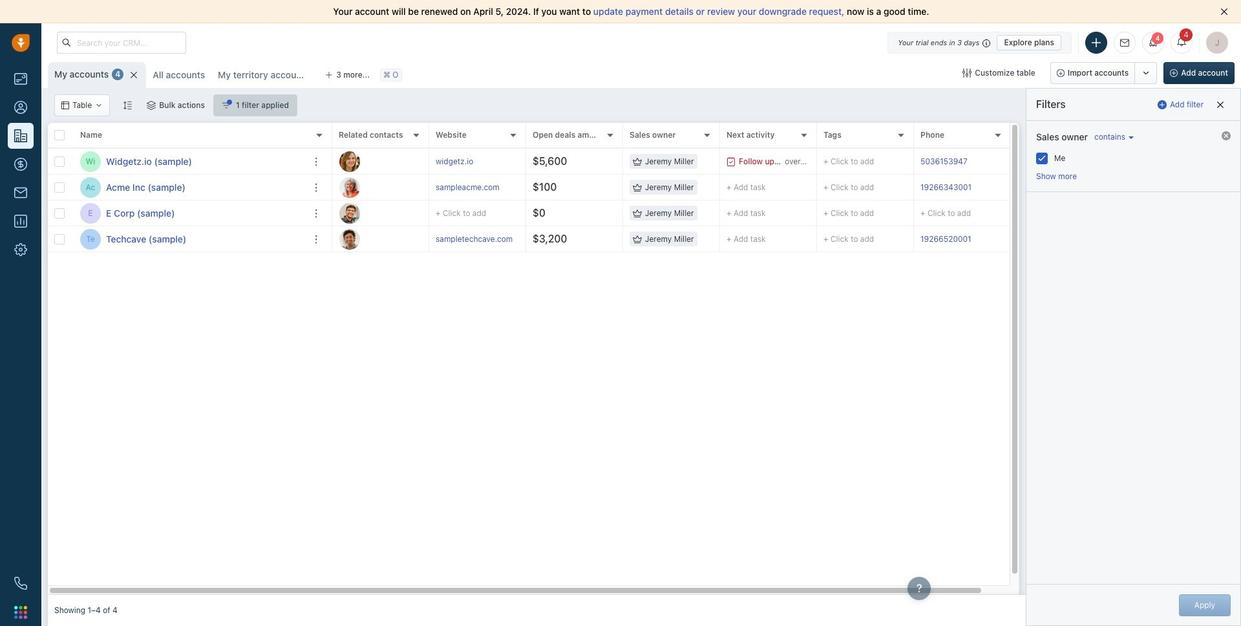 Task type: vqa. For each thing, say whether or not it's contained in the screenshot.
ui drag handle image for third minus filled icon from the bottom of the page
no



Task type: locate. For each thing, give the bounding box(es) containing it.
group
[[1051, 62, 1158, 84]]

grid
[[48, 123, 1037, 595]]

container_wx8msf4aqz5i3rn1 image for j image
[[633, 157, 642, 166]]

style_myh0__igzzd8unmi image
[[123, 101, 132, 110]]

close image
[[1221, 8, 1229, 16]]

1 row group from the left
[[48, 149, 332, 252]]

row
[[48, 123, 332, 149]]

s image
[[340, 229, 360, 249]]

2 row group from the left
[[332, 149, 1037, 252]]

column header
[[74, 123, 332, 149]]

container_wx8msf4aqz5i3rn1 image
[[633, 157, 642, 166], [633, 234, 642, 244]]

j image
[[340, 203, 360, 223]]

container_wx8msf4aqz5i3rn1 image
[[963, 69, 972, 78], [147, 101, 156, 110], [222, 101, 231, 110], [61, 102, 69, 109], [95, 102, 103, 109], [727, 157, 736, 166], [633, 183, 642, 192], [633, 209, 642, 218]]

1 container_wx8msf4aqz5i3rn1 image from the top
[[633, 157, 642, 166]]

press space to select this row. row
[[48, 149, 332, 175], [332, 149, 1037, 175], [48, 175, 332, 201], [332, 175, 1037, 201], [48, 201, 332, 226], [332, 201, 1037, 226], [48, 226, 332, 252], [332, 226, 1037, 252]]

phone image
[[14, 577, 27, 590]]

freshworks switcher image
[[14, 606, 27, 619]]

2 container_wx8msf4aqz5i3rn1 image from the top
[[633, 234, 642, 244]]

1 vertical spatial container_wx8msf4aqz5i3rn1 image
[[633, 234, 642, 244]]

0 vertical spatial container_wx8msf4aqz5i3rn1 image
[[633, 157, 642, 166]]

row group
[[48, 149, 332, 252], [332, 149, 1037, 252]]

phone element
[[8, 570, 34, 596]]



Task type: describe. For each thing, give the bounding box(es) containing it.
send email image
[[1121, 39, 1130, 47]]

container_wx8msf4aqz5i3rn1 image for s image
[[633, 234, 642, 244]]

l image
[[340, 177, 360, 198]]

j image
[[340, 151, 360, 172]]

Search your CRM... text field
[[57, 32, 186, 54]]



